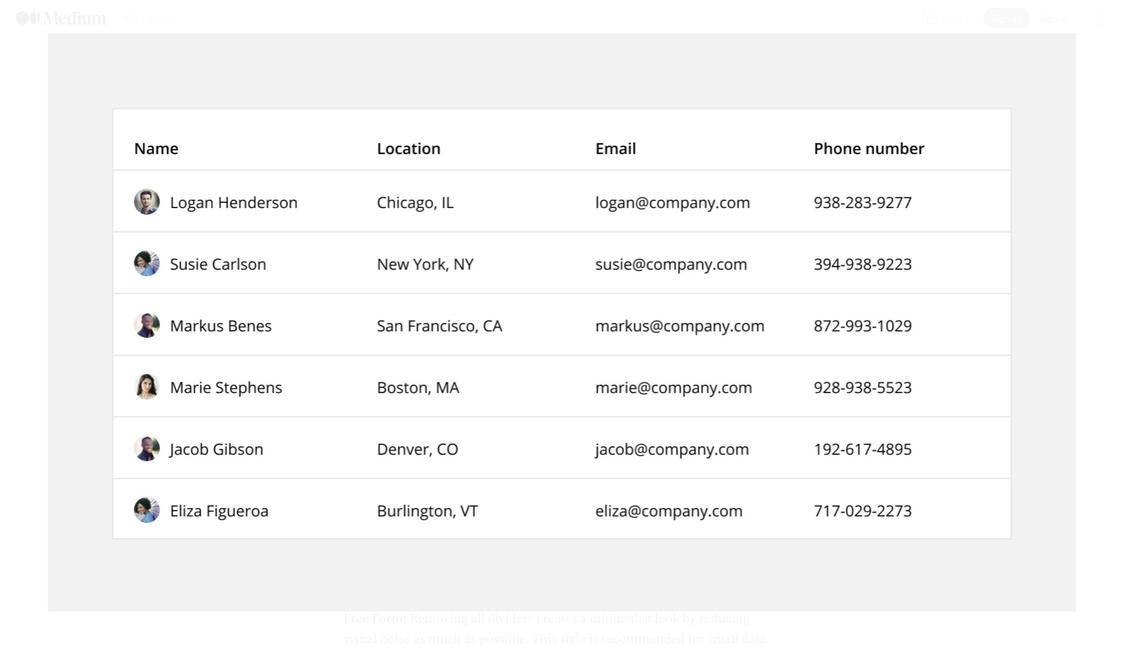 Task type: locate. For each thing, give the bounding box(es) containing it.
0 vertical spatial data
[[467, 115, 491, 131]]

the
[[668, 54, 686, 70], [731, 74, 750, 90], [591, 95, 609, 111], [577, 248, 595, 264]]

1 vertical spatial place
[[584, 227, 614, 243]]

noise
[[725, 54, 756, 70], [380, 632, 411, 646]]

1 vertical spatial keep
[[523, 227, 550, 243]]

free
[[343, 612, 369, 628]]

of down horizontal
[[542, 74, 554, 90]]

is down white
[[579, 95, 588, 111]]

small
[[708, 632, 739, 646]]

is up be
[[731, 206, 740, 223]]

still
[[661, 74, 682, 90]]

sign inside sign up button
[[992, 12, 1010, 24]]

sign
[[992, 12, 1010, 24], [1041, 12, 1059, 24]]

a up user
[[773, 54, 780, 70]]

noise inside removing all dividers creates a minimalist look by reducing visual noise as much as possible. this style is recommended for small dat
[[380, 632, 411, 646]]

1 vertical spatial visual
[[343, 632, 377, 646]]

0 horizontal spatial all
[[450, 115, 464, 131]]

1 horizontal spatial their
[[553, 227, 581, 243]]

for down way
[[430, 248, 447, 264]]

keep up "sets"
[[523, 227, 550, 243]]

1 vertical spatial a
[[510, 268, 517, 284]]

1 vertical spatial their
[[553, 227, 581, 243]]

write
[[941, 12, 963, 24]]

sign in
[[1041, 12, 1068, 24]]

reading. inside alternating different color backgrounds for each row is another good way to help users keep their place while reading. this style is recommended for larger data sets where the alternating pattern will be clear and not cause confusion that a particular row is highlighted.
[[651, 227, 699, 243]]

of
[[759, 54, 770, 70], [542, 74, 554, 90]]

a right that in the left top of the page
[[510, 268, 517, 284]]

sizes.
[[513, 115, 544, 131]]

while down the includes in the left top of the page
[[437, 95, 469, 111]]

data
[[467, 115, 491, 131], [486, 248, 511, 264]]

while up alternating
[[617, 227, 648, 243]]

0 horizontal spatial as
[[414, 632, 426, 646]]

keep inside 'only showing horizontal lines reduces the visual noise of a full grid. this style includes plenty of white space while still helping the user keep their place while reading. this style is the most common and recommended for all data set sizes.'
[[343, 95, 371, 111]]

0 horizontal spatial of
[[542, 74, 554, 90]]

0 horizontal spatial row
[[579, 268, 602, 284]]

reading. up set
[[472, 95, 519, 111]]

a
[[773, 54, 780, 70], [510, 268, 517, 284], [580, 612, 587, 628]]

color
[[548, 206, 577, 223]]

for inside removing all dividers creates a minimalist look by reducing visual noise as much as possible. this style is recommended for small dat
[[688, 632, 705, 646]]

reading. up pattern
[[651, 227, 699, 243]]

2 sign from the left
[[1041, 12, 1059, 24]]

this up sizes. at the left of page
[[522, 95, 547, 111]]

as right much
[[464, 632, 476, 646]]

recommended inside alternating different color backgrounds for each row is another good way to help users keep their place while reading. this style is recommended for larger data sets where the alternating pattern will be clear and not cause confusion that a particular row is highlighted.
[[343, 248, 427, 264]]

all
[[450, 115, 464, 131], [471, 612, 485, 628]]

recommended down grid.
[[343, 115, 427, 131]]

prep)
[[627, 165, 649, 176]]

0 horizontal spatial reading.
[[472, 95, 519, 111]]

sign in link
[[1041, 12, 1068, 24]]

0 vertical spatial place
[[404, 95, 434, 111]]

0 horizontal spatial and
[[343, 268, 365, 284]]

row
[[706, 206, 728, 223], [579, 268, 602, 284]]

white
[[557, 74, 589, 90]]

style
[[423, 74, 450, 90], [549, 95, 576, 111], [729, 227, 755, 243], [560, 632, 586, 646]]

this inside alternating different color backgrounds for each row is another good way to help users keep their place while reading. this style is recommended for larger data sets where the alternating pattern will be clear and not cause confusion that a particular row is highlighted.
[[701, 227, 726, 243]]

noise down form:
[[380, 632, 411, 646]]

0 vertical spatial all
[[450, 115, 464, 131]]

0 horizontal spatial a
[[510, 268, 517, 284]]

most
[[612, 95, 641, 111]]

row right each
[[706, 206, 728, 223]]

for left each
[[657, 206, 673, 223]]

as left much
[[414, 632, 426, 646]]

1 horizontal spatial keep
[[523, 227, 550, 243]]

1 horizontal spatial all
[[471, 612, 485, 628]]

1 horizontal spatial sign
[[1041, 12, 1059, 24]]

their inside 'only showing horizontal lines reduces the visual noise of a full grid. this style includes plenty of white space while still helping the user keep their place while reading. this style is the most common and recommended for all data set sizes.'
[[374, 95, 401, 111]]

1 horizontal spatial row
[[706, 206, 728, 223]]

data left set
[[467, 115, 491, 131]]

1 horizontal spatial place
[[584, 227, 614, 243]]

keep inside alternating different color backgrounds for each row is another good way to help users keep their place while reading. this style is recommended for larger data sets where the alternating pattern will be clear and not cause confusion that a particular row is highlighted.
[[523, 227, 550, 243]]

data inside 'only showing horizontal lines reduces the visual noise of a full grid. this style includes plenty of white space while still helping the user keep their place while reading. this style is the most common and recommended for all data set sizes.'
[[467, 115, 491, 131]]

up
[[1012, 12, 1022, 24]]

possible.
[[479, 632, 530, 646]]

and down helping
[[698, 95, 719, 111]]

sign left up at the top right of the page
[[992, 12, 1010, 24]]

0 horizontal spatial noise
[[380, 632, 411, 646]]

for
[[430, 115, 447, 131], [657, 206, 673, 223], [430, 248, 447, 264], [688, 632, 705, 646]]

0 horizontal spatial their
[[374, 95, 401, 111]]

1 vertical spatial all
[[471, 612, 485, 628]]

their down grid.
[[374, 95, 401, 111]]

1 vertical spatial and
[[343, 268, 365, 284]]

alternating
[[427, 206, 492, 223]]

a right the creates on the bottom of page
[[580, 612, 587, 628]]

visual
[[689, 54, 722, 70], [343, 632, 377, 646]]

dialog
[[0, 0, 1124, 646]]

helping
[[685, 74, 728, 90]]

as
[[414, 632, 426, 646], [464, 632, 476, 646]]

particular
[[520, 268, 576, 284]]

1 vertical spatial noise
[[380, 632, 411, 646]]

the up still
[[668, 54, 686, 70]]

and left not
[[343, 268, 365, 284]]

2 vertical spatial while
[[617, 227, 648, 243]]

0 vertical spatial keep
[[343, 95, 371, 111]]

2 vertical spatial a
[[580, 612, 587, 628]]

1 horizontal spatial noise
[[725, 54, 756, 70]]

line
[[519, 165, 533, 176]]

pattern
[[664, 248, 706, 264]]

is
[[579, 95, 588, 111], [731, 206, 740, 223], [758, 227, 768, 243], [604, 268, 614, 284], [589, 632, 599, 646]]

(table
[[571, 165, 594, 176]]

recommended up not
[[343, 248, 427, 264]]

this up the will in the right of the page
[[701, 227, 726, 243]]

style inside alternating different color backgrounds for each row is another good way to help users keep their place while reading. this style is recommended for larger data sets where the alternating pattern will be clear and not cause confusion that a particular row is highlighted.
[[729, 227, 755, 243]]

creates
[[537, 612, 577, 628]]

way
[[422, 227, 445, 243]]

removing all dividers creates a minimalist look by reducing visual noise as much as possible. this style is recommended for small dat
[[343, 612, 766, 646]]

help
[[462, 227, 487, 243]]

1 vertical spatial reading.
[[651, 227, 699, 243]]

their down color
[[553, 227, 581, 243]]

2 horizontal spatial a
[[773, 54, 780, 70]]

reading.
[[472, 95, 519, 111], [651, 227, 699, 243]]

only showing horizontal lines reduces the visual noise of a full grid. this style includes plenty of white space while still helping the user keep their place while reading. this style is the most common and recommended for all data set sizes.
[[343, 54, 780, 131]]

keep down full
[[343, 95, 371, 111]]

sign for sign up
[[992, 12, 1010, 24]]

of up user
[[759, 54, 770, 70]]

place inside 'only showing horizontal lines reduces the visual noise of a full grid. this style includes plenty of white space while still helping the user keep their place while reading. this style is the most common and recommended for all data set sizes.'
[[404, 95, 434, 111]]

horizontal
[[475, 165, 517, 176]]

while
[[627, 74, 658, 90], [437, 95, 469, 111], [617, 227, 648, 243]]

1 sign from the left
[[992, 12, 1010, 24]]

minimalist
[[590, 612, 652, 628]]

will
[[709, 248, 730, 264]]

0 vertical spatial their
[[374, 95, 401, 111]]

2 vertical spatial recommended
[[602, 632, 685, 646]]

noise inside 'only showing horizontal lines reduces the visual noise of a full grid. this style includes plenty of white space while still helping the user keep their place while reading. this style is the most common and recommended for all data set sizes.'
[[725, 54, 756, 70]]

0 vertical spatial while
[[627, 74, 658, 90]]

0 horizontal spatial keep
[[343, 95, 371, 111]]

for left set
[[430, 115, 447, 131]]

write image
[[921, 10, 936, 26]]

all left set
[[450, 115, 464, 131]]

0 vertical spatial and
[[698, 95, 719, 111]]

1 vertical spatial of
[[542, 74, 554, 90]]

0 vertical spatial visual
[[689, 54, 722, 70]]

noise up user
[[725, 54, 756, 70]]

their inside alternating different color backgrounds for each row is another good way to help users keep their place while reading. this style is recommended for larger data sets where the alternating pattern will be clear and not cause confusion that a particular row is highlighted.
[[553, 227, 581, 243]]

their
[[374, 95, 401, 111], [553, 227, 581, 243]]

keep
[[343, 95, 371, 111], [523, 227, 550, 243]]

1 vertical spatial data
[[486, 248, 511, 264]]

lines
[[590, 54, 617, 70]]

different
[[495, 206, 545, 223]]

row right 'particular'
[[579, 268, 602, 284]]

style up be
[[729, 227, 755, 243]]

while down the reduces on the right top
[[627, 74, 658, 90]]

visual up helping
[[689, 54, 722, 70]]

0 vertical spatial a
[[773, 54, 780, 70]]

clear
[[750, 248, 778, 264]]

highlighted.
[[617, 268, 686, 284]]

all up possible.
[[471, 612, 485, 628]]

sign up
[[992, 12, 1022, 24]]

all inside 'only showing horizontal lines reduces the visual noise of a full grid. this style includes plenty of white space while still helping the user keep their place while reading. this style is the most common and recommended for all data set sizes.'
[[450, 115, 464, 131]]

for down by
[[688, 632, 705, 646]]

recommended down 'minimalist' on the bottom
[[602, 632, 685, 646]]

0 vertical spatial noise
[[725, 54, 756, 70]]

data up that in the left top of the page
[[486, 248, 511, 264]]

sign left in
[[1041, 12, 1059, 24]]

and
[[698, 95, 719, 111], [343, 268, 365, 284]]

0 horizontal spatial visual
[[343, 632, 377, 646]]

common
[[644, 95, 695, 111]]

dividers
[[488, 612, 534, 628]]

place
[[404, 95, 434, 111], [584, 227, 614, 243]]

1 horizontal spatial reading.
[[651, 227, 699, 243]]

visual down "free"
[[343, 632, 377, 646]]

set
[[494, 115, 510, 131]]

where
[[538, 248, 574, 264]]

data inside alternating different color backgrounds for each row is another good way to help users keep their place while reading. this style is recommended for larger data sets where the alternating pattern will be clear and not cause confusion that a particular row is highlighted.
[[486, 248, 511, 264]]

1 vertical spatial recommended
[[343, 248, 427, 264]]

0 vertical spatial of
[[759, 54, 770, 70]]

this down the creates on the bottom of page
[[532, 632, 557, 646]]

backgrounds
[[580, 206, 654, 223]]

a inside alternating different color backgrounds for each row is another good way to help users keep their place while reading. this style is recommended for larger data sets where the alternating pattern will be clear and not cause confusion that a particular row is highlighted.
[[510, 268, 517, 284]]

1 horizontal spatial visual
[[689, 54, 722, 70]]

is down 'minimalist' on the bottom
[[589, 632, 599, 646]]

this right grid.
[[395, 74, 420, 90]]

0 horizontal spatial sign
[[992, 12, 1010, 24]]

style down the creates on the bottom of page
[[560, 632, 586, 646]]

this
[[395, 74, 420, 90], [522, 95, 547, 111], [701, 227, 726, 243], [532, 632, 557, 646]]

recommended
[[343, 115, 427, 131], [343, 248, 427, 264], [602, 632, 685, 646]]

removing
[[410, 612, 468, 628]]

not
[[368, 268, 387, 284]]

0 horizontal spatial place
[[404, 95, 434, 111]]

sign up button
[[984, 8, 1030, 28]]

0 vertical spatial recommended
[[343, 115, 427, 131]]

free form:
[[343, 612, 407, 628]]

to
[[448, 227, 459, 243]]

0 vertical spatial reading.
[[472, 95, 519, 111]]

1 horizontal spatial and
[[698, 95, 719, 111]]

1 horizontal spatial a
[[580, 612, 587, 628]]

1 horizontal spatial as
[[464, 632, 476, 646]]

the inside alternating different color backgrounds for each row is another good way to help users keep their place while reading. this style is recommended for larger data sets where the alternating pattern will be clear and not cause confusion that a particular row is highlighted.
[[577, 248, 595, 264]]

the right where
[[577, 248, 595, 264]]



Task type: vqa. For each thing, say whether or not it's contained in the screenshot.
highlighted.
yes



Task type: describe. For each thing, give the bounding box(es) containing it.
another
[[343, 227, 388, 243]]

that
[[485, 268, 507, 284]]

1 vertical spatial while
[[437, 95, 469, 111]]

visual inside 'only showing horizontal lines reduces the visual noise of a full grid. this style includes plenty of white space while still helping the user keep their place while reading. this style is the most common and recommended for all data set sizes.'
[[689, 54, 722, 70]]

the down space
[[591, 95, 609, 111]]

showing
[[477, 54, 525, 70]]

example
[[535, 165, 569, 176]]

full
[[343, 74, 363, 90]]

is down alternating
[[604, 268, 614, 284]]

much
[[429, 632, 461, 646]]

in
[[1060, 12, 1068, 24]]

and inside 'only showing horizontal lines reduces the visual noise of a full grid. this style includes plenty of white space while still helping the user keep their place while reading. this style is the most common and recommended for all data set sizes.'
[[698, 95, 719, 111]]

form:
[[372, 612, 407, 628]]

2 as from the left
[[464, 632, 476, 646]]

recommended inside 'only showing horizontal lines reduces the visual noise of a full grid. this style includes plenty of white space while still helping the user keep their place while reading. this style is the most common and recommended for all data set sizes.'
[[343, 115, 427, 131]]

a inside removing all dividers creates a minimalist look by reducing visual noise as much as possible. this style is recommended for small dat
[[580, 612, 587, 628]]

1 horizontal spatial of
[[759, 54, 770, 70]]

this inside removing all dividers creates a minimalist look by reducing visual noise as much as possible. this style is recommended for small dat
[[532, 632, 557, 646]]

1 vertical spatial row
[[579, 268, 602, 284]]

1 as from the left
[[414, 632, 426, 646]]

reduces
[[620, 54, 665, 70]]

good
[[391, 227, 419, 243]]

the left user
[[731, 74, 750, 90]]

is up clear
[[758, 227, 768, 243]]

reading. inside 'only showing horizontal lines reduces the visual noise of a full grid. this style includes plenty of white space while still helping the user keep their place while reading. this style is the most common and recommended for all data set sizes.'
[[472, 95, 519, 111]]

while inside alternating different color backgrounds for each row is another good way to help users keep their place while reading. this style is recommended for larger data sets where the alternating pattern will be clear and not cause confusion that a particular row is highlighted.
[[617, 227, 648, 243]]

alternating
[[598, 248, 661, 264]]

by
[[683, 612, 696, 628]]

only
[[447, 54, 474, 70]]

0 vertical spatial row
[[706, 206, 728, 223]]

all inside removing all dividers creates a minimalist look by reducing visual noise as much as possible. this style is recommended for small dat
[[471, 612, 485, 628]]

cause
[[390, 268, 422, 284]]

space
[[592, 74, 624, 90]]

place inside alternating different color backgrounds for each row is another good way to help users keep their place while reading. this style is recommended for larger data sets where the alternating pattern will be clear and not cause confusion that a particular row is highlighted.
[[584, 227, 614, 243]]

be
[[733, 248, 747, 264]]

confusion
[[425, 268, 482, 284]]

zebra stripes:
[[343, 206, 424, 223]]

recommended inside removing all dividers creates a minimalist look by reducing visual noise as much as possible. this style is recommended for small dat
[[602, 632, 685, 646]]

includes
[[452, 74, 500, 90]]

each
[[676, 206, 703, 223]]

is inside 'only showing horizontal lines reduces the visual noise of a full grid. this style includes plenty of white space while still helping the user keep their place while reading. this style is the most common and recommended for all data set sizes.'
[[579, 95, 588, 111]]

style down white
[[549, 95, 576, 111]]

and inside alternating different color backgrounds for each row is another good way to help users keep their place while reading. this style is recommended for larger data sets where the alternating pattern will be clear and not cause confusion that a particular row is highlighted.
[[343, 268, 365, 284]]

ui
[[617, 165, 625, 176]]

homepage image
[[15, 11, 107, 25]]

horizontal line example (table from ui prep)
[[475, 165, 649, 176]]

stripes:
[[379, 206, 424, 223]]

sign for sign in
[[1041, 12, 1059, 24]]

grid.
[[366, 74, 393, 90]]

visual inside removing all dividers creates a minimalist look by reducing visual noise as much as possible. this style is recommended for small dat
[[343, 632, 377, 646]]

style down only
[[423, 74, 450, 90]]

style inside removing all dividers creates a minimalist look by reducing visual noise as much as possible. this style is recommended for small dat
[[560, 632, 586, 646]]

zebra
[[343, 206, 377, 223]]

alternating different color backgrounds for each row is another good way to help users keep their place while reading. this style is recommended for larger data sets where the alternating pattern will be clear and not cause confusion that a particular row is highlighted.
[[343, 206, 778, 284]]

larger
[[450, 248, 483, 264]]

users
[[490, 227, 520, 243]]

horizontal
[[528, 54, 587, 70]]

a inside 'only showing horizontal lines reduces the visual noise of a full grid. this style includes plenty of white space while still helping the user keep their place while reading. this style is the most common and recommended for all data set sizes.'
[[773, 54, 780, 70]]

plenty
[[503, 74, 539, 90]]

from
[[596, 165, 615, 176]]

look
[[655, 612, 680, 628]]

sets
[[514, 248, 535, 264]]

write link
[[921, 10, 963, 26]]

reducing
[[699, 612, 750, 628]]

user
[[752, 74, 777, 90]]

for inside 'only showing horizontal lines reduces the visual noise of a full grid. this style includes plenty of white space while still helping the user keep their place while reading. this style is the most common and recommended for all data set sizes.'
[[430, 115, 447, 131]]

is inside removing all dividers creates a minimalist look by reducing visual noise as much as possible. this style is recommended for small dat
[[589, 632, 599, 646]]



